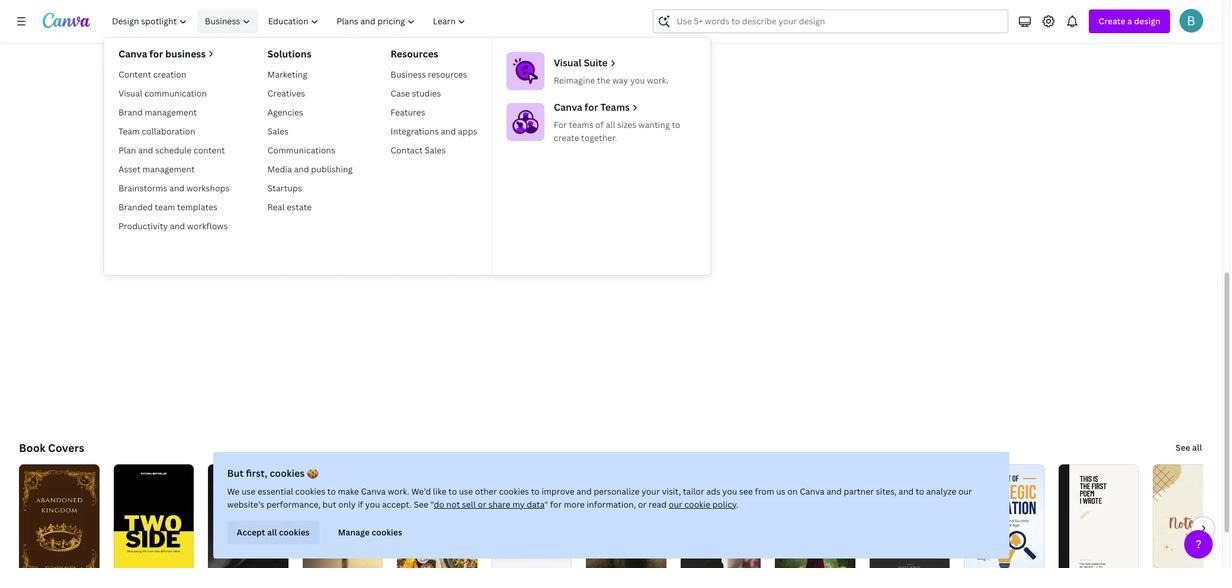 Task type: describe. For each thing, give the bounding box(es) containing it.
work. inside business menu
[[647, 75, 669, 86]]

but
[[323, 499, 336, 510]]

integrations and apps
[[391, 126, 478, 137]]

agencies
[[268, 107, 303, 118]]

book covers link
[[19, 441, 84, 455]]

see inside 'we use essential cookies to make canva work. we'd like to use other cookies to improve and personalize your visit, tailor ads you see from us on canva and partner sites, and to analyze our website's performance, but only if you accept. see "'
[[414, 499, 429, 510]]

team collaboration
[[119, 126, 195, 137]]

brainstorms and workshops link
[[114, 179, 234, 198]]

canva right on
[[800, 486, 825, 497]]

see
[[740, 486, 753, 497]]

startups
[[268, 183, 302, 194]]

content
[[119, 69, 151, 80]]

create
[[554, 132, 579, 143]]

workshops
[[187, 183, 230, 194]]

performance,
[[266, 499, 321, 510]]

see all
[[1176, 442, 1202, 453]]

do not sell or share my data link
[[434, 499, 545, 510]]

all for see all
[[1193, 442, 1202, 453]]

more
[[564, 499, 585, 510]]

but first, cookies 🍪 dialog
[[213, 452, 1010, 559]]

teams
[[601, 101, 630, 114]]

manage cookies button
[[329, 521, 412, 545]]

solutions
[[268, 47, 312, 60]]

communication
[[144, 88, 207, 99]]

only
[[338, 499, 356, 510]]

and right sites, at the right bottom of page
[[899, 486, 914, 497]]

content
[[194, 145, 225, 156]]

branded team templates link
[[114, 198, 234, 217]]

1 vertical spatial our
[[669, 499, 683, 510]]

sales inside contact sales link
[[425, 145, 446, 156]]

business
[[165, 47, 206, 60]]

on
[[788, 486, 798, 497]]

and left apps
[[441, 126, 456, 137]]

of
[[596, 119, 604, 130]]

1 vertical spatial you
[[723, 486, 737, 497]]

business resources link
[[386, 65, 482, 84]]

but first, cookies 🍪
[[227, 467, 319, 480]]

business menu
[[104, 38, 710, 275]]

data
[[527, 499, 545, 510]]

book covers
[[19, 441, 84, 455]]

content creation link
[[114, 65, 234, 84]]

team
[[119, 126, 140, 137]]

.
[[736, 499, 739, 510]]

contact sales link
[[386, 141, 482, 160]]

schedule
[[155, 145, 192, 156]]

together.
[[581, 132, 617, 143]]

integrations
[[391, 126, 439, 137]]

case
[[391, 88, 410, 99]]

sales inside sales link
[[268, 126, 289, 137]]

estate
[[287, 202, 312, 213]]

work. inside 'we use essential cookies to make canva work. we'd like to use other cookies to improve and personalize your visit, tailor ads you see from us on canva and partner sites, and to analyze our website's performance, but only if you accept. see "'
[[388, 486, 410, 497]]

suite
[[584, 56, 608, 69]]

us
[[777, 486, 786, 497]]

plan
[[119, 145, 136, 156]]

brand management link
[[114, 103, 234, 122]]

do not sell or share my data " for more information, or read our cookie policy .
[[434, 499, 739, 510]]

management for asset management
[[143, 164, 195, 175]]

🍪
[[307, 467, 319, 480]]

read
[[649, 499, 667, 510]]

not
[[446, 499, 460, 510]]

resources
[[428, 69, 467, 80]]

case studies link
[[386, 84, 482, 103]]

like
[[433, 486, 447, 497]]

brainstorms and workshops
[[119, 183, 230, 194]]

visual for visual suite
[[554, 56, 582, 69]]

creatives
[[268, 88, 305, 99]]

contact sales
[[391, 145, 446, 156]]

but
[[227, 467, 244, 480]]

and left partner
[[827, 486, 842, 497]]

workflows
[[187, 220, 228, 232]]

partner
[[844, 486, 874, 497]]

media and publishing
[[268, 164, 353, 175]]

visit,
[[662, 486, 681, 497]]

from
[[755, 486, 774, 497]]

for for teams
[[585, 101, 598, 114]]

apps
[[458, 126, 478, 137]]

create a design button
[[1090, 9, 1170, 33]]

collaboration
[[142, 126, 195, 137]]

accept.
[[382, 499, 412, 510]]

branded team templates
[[119, 202, 218, 213]]

" inside 'we use essential cookies to make canva work. we'd like to use other cookies to improve and personalize your visit, tailor ads you see from us on canva and partner sites, and to analyze our website's performance, but only if you accept. see "'
[[431, 499, 434, 510]]

sell
[[462, 499, 476, 510]]

reimagine the way you work.
[[554, 75, 669, 86]]

case studies
[[391, 88, 441, 99]]

templates
[[177, 202, 218, 213]]

canva up the if
[[361, 486, 386, 497]]

asset
[[119, 164, 141, 175]]

business for business
[[205, 15, 240, 27]]

website's
[[227, 499, 264, 510]]

to left 'analyze'
[[916, 486, 925, 497]]

all inside for teams of all sizes wanting to create together.
[[606, 119, 615, 130]]

improve
[[542, 486, 575, 497]]

and up do not sell or share my data " for more information, or read our cookie policy .
[[577, 486, 592, 497]]

personalize
[[594, 486, 640, 497]]

business button
[[198, 9, 258, 33]]

cookies down 🍪
[[295, 486, 325, 497]]

real estate link
[[263, 198, 358, 217]]

communications
[[268, 145, 335, 156]]

policy
[[713, 499, 736, 510]]



Task type: locate. For each thing, give the bounding box(es) containing it.
and right plan
[[138, 145, 153, 156]]

our down visit,
[[669, 499, 683, 510]]

productivity and workflows link
[[114, 217, 234, 236]]

to right wanting at the right top
[[672, 119, 681, 130]]

0 vertical spatial sales
[[268, 126, 289, 137]]

features
[[391, 107, 425, 118]]

sales down integrations and apps link
[[425, 145, 446, 156]]

0 vertical spatial work.
[[647, 75, 669, 86]]

team collaboration link
[[114, 122, 234, 141]]

0 vertical spatial our
[[959, 486, 972, 497]]

all for accept all cookies
[[267, 527, 277, 538]]

1 horizontal spatial for
[[550, 499, 562, 510]]

cookies up my
[[499, 486, 529, 497]]

0 horizontal spatial you
[[365, 499, 380, 510]]

see
[[1176, 442, 1191, 453], [414, 499, 429, 510]]

media
[[268, 164, 292, 175]]

create a design
[[1099, 15, 1161, 27]]

wanting
[[639, 119, 670, 130]]

use up website's
[[242, 486, 256, 497]]

0 horizontal spatial "
[[431, 499, 434, 510]]

Search search field
[[677, 10, 985, 33]]

use
[[242, 486, 256, 497], [459, 486, 473, 497]]

0 vertical spatial see
[[1176, 442, 1191, 453]]

business up case studies
[[391, 69, 426, 80]]

work. up accept.
[[388, 486, 410, 497]]

and down asset management link
[[169, 183, 185, 194]]

1 vertical spatial see
[[414, 499, 429, 510]]

cookies down accept.
[[372, 527, 402, 538]]

visual communication
[[119, 88, 207, 99]]

2 " from the left
[[545, 499, 548, 510]]

canva for teams
[[554, 101, 630, 114]]

brad klo image
[[1180, 9, 1204, 33]]

brainstorms
[[119, 183, 167, 194]]

for up the content creation
[[149, 47, 163, 60]]

for up of
[[585, 101, 598, 114]]

our
[[959, 486, 972, 497], [669, 499, 683, 510]]

visual suite
[[554, 56, 608, 69]]

management for brand management
[[145, 107, 197, 118]]

management down plan and schedule content
[[143, 164, 195, 175]]

for down improve
[[550, 499, 562, 510]]

content creation
[[119, 69, 186, 80]]

management inside asset management link
[[143, 164, 195, 175]]

to up but
[[327, 486, 336, 497]]

to right like
[[449, 486, 457, 497]]

2 use from the left
[[459, 486, 473, 497]]

1 horizontal spatial visual
[[554, 56, 582, 69]]

or left read
[[638, 499, 647, 510]]

or
[[478, 499, 487, 510], [638, 499, 647, 510]]

to up data
[[531, 486, 540, 497]]

1 use from the left
[[242, 486, 256, 497]]

top level navigation element
[[104, 9, 710, 275]]

branded
[[119, 202, 153, 213]]

for inside but first, cookies 🍪 dialog
[[550, 499, 562, 510]]

cookies inside accept all cookies button
[[279, 527, 310, 538]]

visual
[[554, 56, 582, 69], [119, 88, 142, 99]]

sales down "agencies"
[[268, 126, 289, 137]]

your
[[642, 486, 660, 497]]

sizes
[[618, 119, 637, 130]]

2 horizontal spatial for
[[585, 101, 598, 114]]

0 vertical spatial business
[[205, 15, 240, 27]]

sales link
[[263, 122, 358, 141]]

1 vertical spatial business
[[391, 69, 426, 80]]

business for business resources
[[391, 69, 426, 80]]

2 vertical spatial you
[[365, 499, 380, 510]]

accept all cookies button
[[227, 521, 319, 545]]

sites,
[[876, 486, 897, 497]]

all
[[606, 119, 615, 130], [1193, 442, 1202, 453], [267, 527, 277, 538]]

you right the if
[[365, 499, 380, 510]]

see all link
[[1175, 436, 1204, 460]]

creation
[[153, 69, 186, 80]]

first,
[[246, 467, 267, 480]]

None search field
[[653, 9, 1009, 33]]

management inside brand management link
[[145, 107, 197, 118]]

business up business
[[205, 15, 240, 27]]

we'd
[[412, 486, 431, 497]]

see inside see all link
[[1176, 442, 1191, 453]]

canva for business link
[[119, 47, 230, 60]]

analyze
[[927, 486, 957, 497]]

accept
[[237, 527, 265, 538]]

0 vertical spatial for
[[149, 47, 163, 60]]

1 horizontal spatial work.
[[647, 75, 669, 86]]

startups link
[[263, 179, 358, 198]]

my
[[513, 499, 525, 510]]

1 vertical spatial sales
[[425, 145, 446, 156]]

reimagine
[[554, 75, 595, 86]]

for for business
[[149, 47, 163, 60]]

business inside menu
[[391, 69, 426, 80]]

a
[[1128, 15, 1133, 27]]

brand
[[119, 107, 143, 118]]

visual up the brand
[[119, 88, 142, 99]]

0 horizontal spatial all
[[267, 527, 277, 538]]

1 vertical spatial management
[[143, 164, 195, 175]]

visual up 'reimagine'
[[554, 56, 582, 69]]

0 vertical spatial visual
[[554, 56, 582, 69]]

you up policy
[[723, 486, 737, 497]]

1 vertical spatial visual
[[119, 88, 142, 99]]

0 vertical spatial management
[[145, 107, 197, 118]]

design
[[1134, 15, 1161, 27]]

or right sell
[[478, 499, 487, 510]]

0 horizontal spatial work.
[[388, 486, 410, 497]]

creatives link
[[263, 84, 358, 103]]

1 or from the left
[[478, 499, 487, 510]]

0 vertical spatial all
[[606, 119, 615, 130]]

" down like
[[431, 499, 434, 510]]

you right way
[[630, 75, 645, 86]]

0 vertical spatial you
[[630, 75, 645, 86]]

business inside 'dropdown button'
[[205, 15, 240, 27]]

for teams of all sizes wanting to create together.
[[554, 119, 681, 143]]

0 horizontal spatial use
[[242, 486, 256, 497]]

1 vertical spatial for
[[585, 101, 598, 114]]

cookies down performance, on the bottom left of page
[[279, 527, 310, 538]]

visual for visual communication
[[119, 88, 142, 99]]

2 horizontal spatial all
[[1193, 442, 1202, 453]]

essential
[[258, 486, 293, 497]]

we use essential cookies to make canva work. we'd like to use other cookies to improve and personalize your visit, tailor ads you see from us on canva and partner sites, and to analyze our website's performance, but only if you accept. see "
[[227, 486, 972, 510]]

media and publishing link
[[263, 160, 358, 179]]

1 horizontal spatial you
[[630, 75, 645, 86]]

0 horizontal spatial see
[[414, 499, 429, 510]]

if
[[358, 499, 363, 510]]

canva for business
[[119, 47, 206, 60]]

0 horizontal spatial or
[[478, 499, 487, 510]]

plan and schedule content link
[[114, 141, 234, 160]]

2 or from the left
[[638, 499, 647, 510]]

teams
[[569, 119, 594, 130]]

asset management
[[119, 164, 195, 175]]

canva up content
[[119, 47, 147, 60]]

create
[[1099, 15, 1126, 27]]

accept all cookies
[[237, 527, 310, 538]]

you inside business menu
[[630, 75, 645, 86]]

1 horizontal spatial or
[[638, 499, 647, 510]]

0 horizontal spatial for
[[149, 47, 163, 60]]

cookies up the essential
[[270, 467, 305, 480]]

1 vertical spatial work.
[[388, 486, 410, 497]]

marketing link
[[263, 65, 358, 84]]

to inside for teams of all sizes wanting to create together.
[[672, 119, 681, 130]]

our right 'analyze'
[[959, 486, 972, 497]]

cookies inside manage cookies button
[[372, 527, 402, 538]]

0 horizontal spatial visual
[[119, 88, 142, 99]]

canva up for
[[554, 101, 583, 114]]

do
[[434, 499, 444, 510]]

business
[[205, 15, 240, 27], [391, 69, 426, 80]]

0 horizontal spatial our
[[669, 499, 683, 510]]

use up sell
[[459, 486, 473, 497]]

asset management link
[[114, 160, 234, 179]]

2 vertical spatial for
[[550, 499, 562, 510]]

management down visual communication link
[[145, 107, 197, 118]]

features link
[[386, 103, 482, 122]]

we
[[227, 486, 240, 497]]

ads
[[707, 486, 721, 497]]

1 horizontal spatial business
[[391, 69, 426, 80]]

our inside 'we use essential cookies to make canva work. we'd like to use other cookies to improve and personalize your visit, tailor ads you see from us on canva and partner sites, and to analyze our website's performance, but only if you accept. see "'
[[959, 486, 972, 497]]

make
[[338, 486, 359, 497]]

all inside button
[[267, 527, 277, 538]]

work. right way
[[647, 75, 669, 86]]

1 horizontal spatial sales
[[425, 145, 446, 156]]

team
[[155, 202, 175, 213]]

and down branded team templates link at the left
[[170, 220, 185, 232]]

2 horizontal spatial you
[[723, 486, 737, 497]]

share
[[489, 499, 511, 510]]

" down improve
[[545, 499, 548, 510]]

1 vertical spatial all
[[1193, 442, 1202, 453]]

integrations and apps link
[[386, 122, 482, 141]]

0 horizontal spatial business
[[205, 15, 240, 27]]

1 " from the left
[[431, 499, 434, 510]]

management
[[145, 107, 197, 118], [143, 164, 195, 175]]

marketing
[[268, 69, 307, 80]]

1 horizontal spatial all
[[606, 119, 615, 130]]

way
[[613, 75, 628, 86]]

and down communications
[[294, 164, 309, 175]]

other
[[475, 486, 497, 497]]

covers
[[48, 441, 84, 455]]

1 horizontal spatial our
[[959, 486, 972, 497]]

1 horizontal spatial "
[[545, 499, 548, 510]]

productivity
[[119, 220, 168, 232]]

2 vertical spatial all
[[267, 527, 277, 538]]

plan and schedule content
[[119, 145, 225, 156]]

1 horizontal spatial use
[[459, 486, 473, 497]]

tailor
[[683, 486, 705, 497]]

1 horizontal spatial see
[[1176, 442, 1191, 453]]

0 horizontal spatial sales
[[268, 126, 289, 137]]



Task type: vqa. For each thing, say whether or not it's contained in the screenshot.
work.
yes



